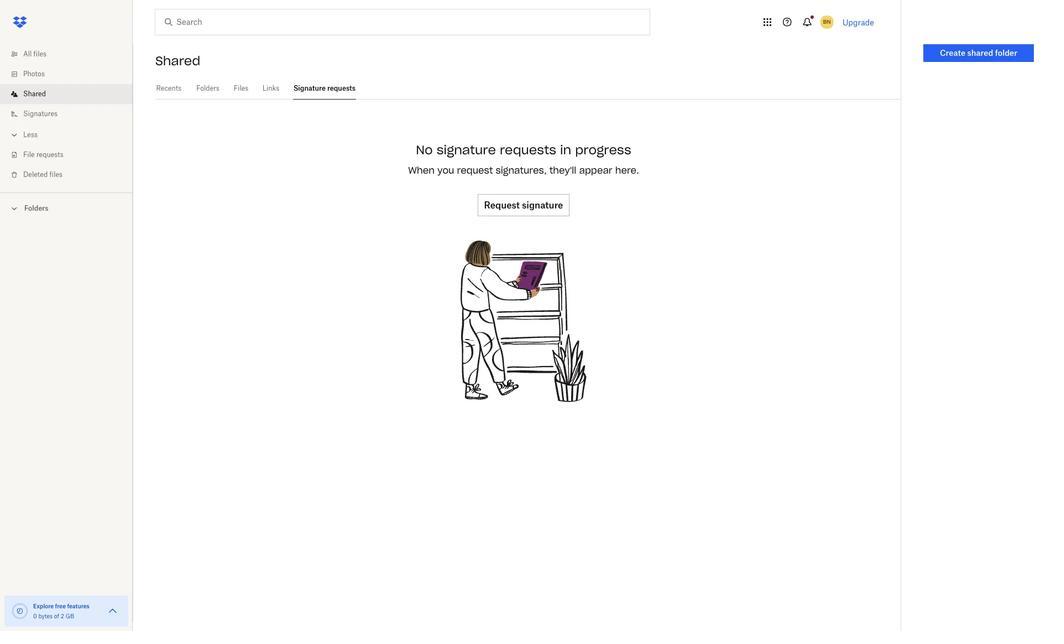 Task type: vqa. For each thing, say whether or not it's contained in the screenshot.
the page in the right top of the page
no



Task type: describe. For each thing, give the bounding box(es) containing it.
all
[[23, 50, 32, 58]]

0 vertical spatial folders
[[196, 84, 220, 92]]

files for all files
[[33, 50, 47, 58]]

signature
[[294, 84, 326, 92]]

dropbox image
[[9, 11, 31, 33]]

folders button
[[0, 200, 133, 216]]

explore free features 0 bytes of 2 gb
[[33, 603, 90, 620]]

shared
[[968, 48, 994, 58]]

photos link
[[9, 64, 133, 84]]

illustration of an empty shelf image
[[441, 238, 607, 404]]

signatures link
[[9, 104, 133, 124]]

tab list containing recents
[[155, 77, 901, 100]]

signatures,
[[496, 165, 547, 176]]

less image
[[9, 129, 20, 140]]

files link
[[233, 77, 249, 98]]

photos
[[23, 70, 45, 78]]

signature requests
[[294, 84, 356, 92]]

file
[[23, 150, 35, 159]]

create shared folder
[[940, 48, 1018, 58]]

bytes
[[38, 613, 53, 620]]

Search text field
[[176, 16, 627, 28]]

links
[[263, 84, 280, 92]]

file requests
[[23, 150, 63, 159]]

free
[[55, 603, 66, 610]]

all files link
[[9, 44, 133, 64]]

request
[[457, 165, 493, 176]]

2 horizontal spatial requests
[[500, 142, 556, 157]]

bn
[[824, 18, 831, 25]]

appear
[[579, 165, 613, 176]]

request signature button
[[478, 194, 570, 216]]

signature requests link
[[293, 77, 356, 98]]

request signature
[[484, 199, 563, 211]]

list containing all files
[[0, 38, 133, 192]]

files
[[234, 84, 249, 92]]

create shared folder button
[[924, 44, 1034, 62]]

create
[[940, 48, 966, 58]]

when
[[408, 165, 435, 176]]

shared link
[[9, 84, 133, 104]]

requests for signature requests
[[327, 84, 356, 92]]

upgrade link
[[843, 17, 875, 27]]

2
[[61, 613, 64, 620]]

progress
[[575, 142, 632, 157]]

quota usage element
[[11, 602, 29, 620]]

shared list item
[[0, 84, 133, 104]]



Task type: locate. For each thing, give the bounding box(es) containing it.
gb
[[66, 613, 74, 620]]

0 horizontal spatial signature
[[437, 142, 496, 157]]

requests
[[327, 84, 356, 92], [500, 142, 556, 157], [36, 150, 63, 159]]

signature inside button
[[522, 199, 563, 211]]

signature up request
[[437, 142, 496, 157]]

0 vertical spatial files
[[33, 50, 47, 58]]

folder
[[996, 48, 1018, 58]]

requests up "when you request signatures, they'll appear here."
[[500, 142, 556, 157]]

no signature requests in progress
[[416, 142, 632, 157]]

files inside 'all files' link
[[33, 50, 47, 58]]

files right deleted
[[50, 170, 63, 179]]

folders inside button
[[24, 204, 48, 212]]

requests right signature
[[327, 84, 356, 92]]

you
[[438, 165, 454, 176]]

1 vertical spatial files
[[50, 170, 63, 179]]

signature
[[437, 142, 496, 157], [522, 199, 563, 211]]

tab list
[[155, 77, 901, 100]]

folders left files
[[196, 84, 220, 92]]

they'll
[[550, 165, 577, 176]]

of
[[54, 613, 59, 620]]

1 horizontal spatial folders
[[196, 84, 220, 92]]

file requests link
[[9, 145, 133, 165]]

upgrade
[[843, 17, 875, 27]]

1 horizontal spatial requests
[[327, 84, 356, 92]]

signatures
[[23, 110, 58, 118]]

0 horizontal spatial shared
[[23, 90, 46, 98]]

files
[[33, 50, 47, 58], [50, 170, 63, 179]]

0 horizontal spatial folders
[[24, 204, 48, 212]]

explore
[[33, 603, 54, 610]]

folders down deleted
[[24, 204, 48, 212]]

requests right file
[[36, 150, 63, 159]]

files for deleted files
[[50, 170, 63, 179]]

signature for request
[[522, 199, 563, 211]]

requests inside file requests 'link'
[[36, 150, 63, 159]]

requests inside signature requests link
[[327, 84, 356, 92]]

folders
[[196, 84, 220, 92], [24, 204, 48, 212]]

deleted files
[[23, 170, 63, 179]]

folders link
[[196, 77, 220, 98]]

shared up recents link on the top left of the page
[[155, 53, 200, 69]]

signature down "when you request signatures, they'll appear here."
[[522, 199, 563, 211]]

deleted
[[23, 170, 48, 179]]

1 vertical spatial shared
[[23, 90, 46, 98]]

features
[[67, 603, 90, 610]]

0 horizontal spatial files
[[33, 50, 47, 58]]

all files
[[23, 50, 47, 58]]

list
[[0, 38, 133, 192]]

1 vertical spatial folders
[[24, 204, 48, 212]]

requests for file requests
[[36, 150, 63, 159]]

deleted files link
[[9, 165, 133, 185]]

1 horizontal spatial signature
[[522, 199, 563, 211]]

shared down photos
[[23, 90, 46, 98]]

shared inside list item
[[23, 90, 46, 98]]

less
[[23, 131, 38, 139]]

when you request signatures, they'll appear here.
[[408, 165, 639, 176]]

1 horizontal spatial files
[[50, 170, 63, 179]]

signature for no
[[437, 142, 496, 157]]

bn button
[[818, 13, 836, 31]]

here.
[[616, 165, 639, 176]]

files inside deleted files link
[[50, 170, 63, 179]]

recents
[[156, 84, 182, 92]]

recents link
[[155, 77, 182, 98]]

0
[[33, 613, 37, 620]]

links link
[[262, 77, 280, 98]]

files right all
[[33, 50, 47, 58]]

in
[[560, 142, 572, 157]]

1 horizontal spatial shared
[[155, 53, 200, 69]]

0 vertical spatial signature
[[437, 142, 496, 157]]

0 vertical spatial shared
[[155, 53, 200, 69]]

request
[[484, 199, 520, 211]]

shared
[[155, 53, 200, 69], [23, 90, 46, 98]]

0 horizontal spatial requests
[[36, 150, 63, 159]]

no
[[416, 142, 433, 157]]

1 vertical spatial signature
[[522, 199, 563, 211]]



